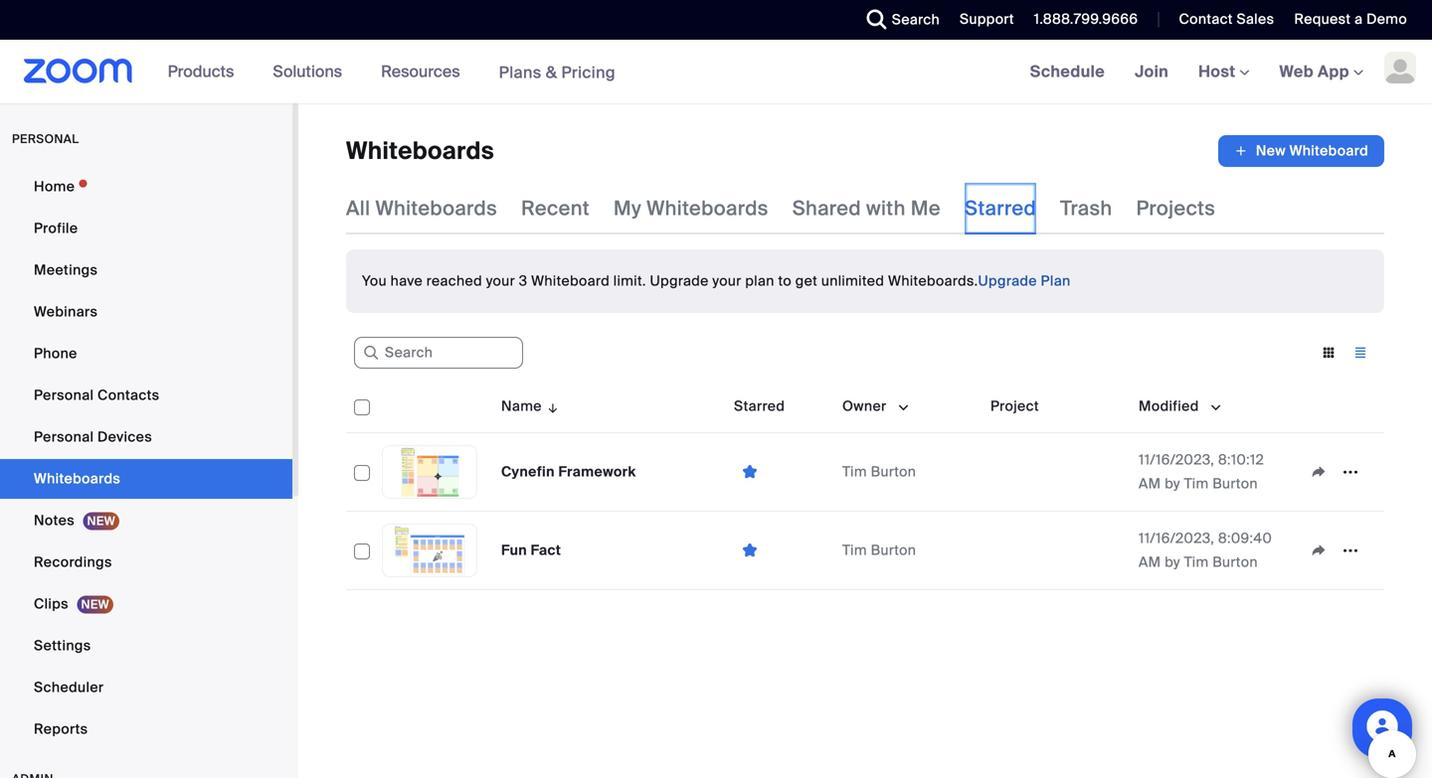 Task type: describe. For each thing, give the bounding box(es) containing it.
am for 11/16/2023, 8:09:40 am by tim burton
[[1139, 553, 1161, 572]]

with
[[866, 196, 906, 221]]

whiteboards link
[[0, 459, 292, 499]]

have
[[391, 272, 423, 290]]

to
[[778, 272, 792, 290]]

app
[[1318, 61, 1350, 82]]

personal contacts
[[34, 386, 160, 405]]

phone
[[34, 345, 77, 363]]

host button
[[1199, 61, 1250, 82]]

meetings link
[[0, 251, 292, 290]]

click to unstar the whiteboard cynefin framework image
[[734, 463, 766, 482]]

clips link
[[0, 585, 292, 625]]

banner containing products
[[0, 40, 1432, 105]]

thumbnail of cynefin framework image
[[383, 447, 476, 498]]

modified
[[1139, 397, 1199, 416]]

products
[[168, 61, 234, 82]]

trash
[[1060, 196, 1112, 221]]

web app button
[[1280, 61, 1364, 82]]

home
[[34, 178, 75, 196]]

tim inside the 11/16/2023, 8:10:12 am by tim burton
[[1184, 475, 1209, 493]]

more options for cynefin framework image
[[1335, 463, 1366, 481]]

burton inside the 11/16/2023, 8:10:12 am by tim burton
[[1213, 475, 1258, 493]]

more options for fun fact image
[[1335, 542, 1366, 560]]

11/16/2023, for 11/16/2023, 8:09:40 am by tim burton
[[1139, 530, 1214, 548]]

tabs of all whiteboard page tab list
[[346, 183, 1215, 235]]

2 upgrade from the left
[[978, 272, 1037, 290]]

webinars link
[[0, 292, 292, 332]]

thumbnail of fun fact image
[[383, 525, 476, 577]]

search button
[[852, 0, 945, 40]]

project
[[991, 397, 1039, 416]]

profile link
[[0, 209, 292, 249]]

8:10:12
[[1218, 451, 1264, 469]]

reports link
[[0, 710, 292, 750]]

contact
[[1179, 10, 1233, 28]]

pricing
[[561, 62, 616, 83]]

resources button
[[381, 40, 469, 103]]

11/16/2023, for 11/16/2023, 8:10:12 am by tim burton
[[1139, 451, 1214, 469]]

fun
[[501, 542, 527, 560]]

&
[[546, 62, 557, 83]]

sales
[[1237, 10, 1274, 28]]

3
[[519, 272, 527, 290]]

personal for personal contacts
[[34, 386, 94, 405]]

product information navigation
[[153, 40, 630, 105]]

shared
[[792, 196, 861, 221]]

1.888.799.9666
[[1034, 10, 1138, 28]]

schedule link
[[1015, 40, 1120, 103]]

personal menu menu
[[0, 167, 292, 752]]

web
[[1280, 61, 1314, 82]]

all
[[346, 196, 370, 221]]

whiteboard inside new whiteboard button
[[1290, 142, 1368, 160]]

clips
[[34, 595, 69, 614]]

plan
[[745, 272, 774, 290]]

whiteboards up you have reached your 3 whiteboard limit. upgrade your plan to get unlimited whiteboards. upgrade plan
[[647, 196, 768, 221]]

reached
[[426, 272, 482, 290]]

demo
[[1367, 10, 1407, 28]]

cynefin
[[501, 463, 555, 481]]

contacts
[[97, 386, 160, 405]]

tim burton for 11/16/2023, 8:09:40 am by tim burton
[[842, 542, 916, 560]]

new
[[1256, 142, 1286, 160]]

personal
[[12, 131, 79, 147]]

by for 11/16/2023, 8:10:12 am by tim burton
[[1165, 475, 1180, 493]]

personal devices link
[[0, 418, 292, 457]]

arrow down image
[[542, 395, 560, 419]]

application for 11/16/2023, 8:10:12 am by tim burton
[[1303, 457, 1376, 487]]

cynefin framework
[[501, 463, 636, 481]]

a
[[1355, 10, 1363, 28]]

new whiteboard button
[[1218, 135, 1384, 167]]

burton inside 11/16/2023, 8:09:40 am by tim burton
[[1213, 553, 1258, 572]]

get
[[795, 272, 818, 290]]

list mode, selected image
[[1345, 344, 1376, 362]]

8:09:40
[[1218, 530, 1272, 548]]

search
[[892, 10, 940, 29]]

request a demo
[[1294, 10, 1407, 28]]

host
[[1199, 61, 1240, 82]]

join
[[1135, 61, 1169, 82]]

by for 11/16/2023, 8:09:40 am by tim burton
[[1165, 553, 1180, 572]]

phone link
[[0, 334, 292, 374]]

Search text field
[[354, 337, 523, 369]]

projects
[[1136, 196, 1215, 221]]

personal for personal devices
[[34, 428, 94, 447]]

notes link
[[0, 501, 292, 541]]

personal devices
[[34, 428, 152, 447]]

new whiteboard
[[1256, 142, 1368, 160]]

settings
[[34, 637, 91, 655]]

whiteboards up reached
[[375, 196, 497, 221]]

products button
[[168, 40, 243, 103]]

plan
[[1041, 272, 1071, 290]]

web app
[[1280, 61, 1350, 82]]

framework
[[558, 463, 636, 481]]

meetings
[[34, 261, 98, 279]]

plans
[[499, 62, 542, 83]]

meetings navigation
[[1015, 40, 1432, 105]]

1 your from the left
[[486, 272, 515, 290]]



Task type: vqa. For each thing, say whether or not it's contained in the screenshot.
the right AI
no



Task type: locate. For each thing, give the bounding box(es) containing it.
1 horizontal spatial starred
[[965, 196, 1036, 221]]

application
[[346, 381, 1384, 591], [1303, 457, 1376, 487], [1303, 536, 1376, 566]]

2 by from the top
[[1165, 553, 1180, 572]]

home link
[[0, 167, 292, 207]]

whiteboard right new
[[1290, 142, 1368, 160]]

webinars
[[34, 303, 98, 321]]

zoom logo image
[[24, 59, 133, 84]]

1 horizontal spatial your
[[712, 272, 742, 290]]

settings link
[[0, 627, 292, 666]]

join link
[[1120, 40, 1184, 103]]

0 vertical spatial by
[[1165, 475, 1180, 493]]

1 vertical spatial whiteboard
[[531, 272, 610, 290]]

1 am from the top
[[1139, 475, 1161, 493]]

starred right me
[[965, 196, 1036, 221]]

contact sales
[[1179, 10, 1274, 28]]

by
[[1165, 475, 1180, 493], [1165, 553, 1180, 572]]

grid mode, not selected image
[[1313, 344, 1345, 362]]

whiteboards up all whiteboards
[[346, 136, 494, 167]]

by inside 11/16/2023, 8:09:40 am by tim burton
[[1165, 553, 1180, 572]]

0 horizontal spatial whiteboard
[[531, 272, 610, 290]]

all whiteboards
[[346, 196, 497, 221]]

2 am from the top
[[1139, 553, 1161, 572]]

upgrade
[[650, 272, 709, 290], [978, 272, 1037, 290]]

profile
[[34, 219, 78, 238]]

burton
[[871, 463, 916, 481], [1213, 475, 1258, 493], [871, 542, 916, 560], [1213, 553, 1258, 572]]

1 upgrade from the left
[[650, 272, 709, 290]]

add image
[[1234, 141, 1248, 161]]

11/16/2023, down modified
[[1139, 451, 1214, 469]]

support
[[960, 10, 1014, 28]]

personal down personal contacts
[[34, 428, 94, 447]]

share image
[[1303, 542, 1335, 560]]

1 personal from the top
[[34, 386, 94, 405]]

owner
[[842, 397, 887, 416]]

0 horizontal spatial your
[[486, 272, 515, 290]]

upgrade left "plan"
[[978, 272, 1037, 290]]

0 vertical spatial 11/16/2023,
[[1139, 451, 1214, 469]]

upgrade right limit.
[[650, 272, 709, 290]]

tim burton
[[842, 463, 916, 481], [842, 542, 916, 560]]

fact
[[531, 542, 561, 560]]

profile picture image
[[1384, 52, 1416, 84]]

am for 11/16/2023, 8:10:12 am by tim burton
[[1139, 475, 1161, 493]]

1 vertical spatial 11/16/2023,
[[1139, 530, 1214, 548]]

1 11/16/2023, from the top
[[1139, 451, 1214, 469]]

personal down the phone
[[34, 386, 94, 405]]

whiteboards
[[346, 136, 494, 167], [375, 196, 497, 221], [647, 196, 768, 221], [34, 470, 120, 488]]

whiteboards.
[[888, 272, 978, 290]]

support link
[[945, 0, 1019, 40], [960, 10, 1014, 28]]

am
[[1139, 475, 1161, 493], [1139, 553, 1161, 572]]

0 horizontal spatial starred
[[734, 397, 785, 416]]

1 horizontal spatial upgrade
[[978, 272, 1037, 290]]

schedule
[[1030, 61, 1105, 82]]

1 tim burton from the top
[[842, 463, 916, 481]]

starred inside "application"
[[734, 397, 785, 416]]

tim inside 11/16/2023, 8:09:40 am by tim burton
[[1184, 553, 1209, 572]]

whiteboard
[[1290, 142, 1368, 160], [531, 272, 610, 290]]

personal contacts link
[[0, 376, 292, 416]]

personal inside "link"
[[34, 428, 94, 447]]

shared with me
[[792, 196, 941, 221]]

solutions
[[273, 61, 342, 82]]

0 vertical spatial whiteboard
[[1290, 142, 1368, 160]]

application for 11/16/2023, 8:09:40 am by tim burton
[[1303, 536, 1376, 566]]

you have reached your 3 whiteboard limit. upgrade your plan to get unlimited whiteboards. upgrade plan
[[362, 272, 1071, 290]]

1 vertical spatial by
[[1165, 553, 1180, 572]]

recordings
[[34, 553, 112, 572]]

whiteboards down personal devices
[[34, 470, 120, 488]]

11/16/2023, inside 11/16/2023, 8:09:40 am by tim burton
[[1139, 530, 1214, 548]]

you
[[362, 272, 387, 290]]

unlimited
[[821, 272, 884, 290]]

recordings link
[[0, 543, 292, 583]]

1 vertical spatial tim burton
[[842, 542, 916, 560]]

tim burton for 11/16/2023, 8:10:12 am by tim burton
[[842, 463, 916, 481]]

plans & pricing link
[[499, 62, 616, 83], [499, 62, 616, 83]]

1 vertical spatial am
[[1139, 553, 1161, 572]]

whiteboards application
[[346, 135, 1384, 167]]

2 your from the left
[[712, 272, 742, 290]]

11/16/2023, 8:09:40 am by tim burton
[[1139, 530, 1272, 572]]

devices
[[97, 428, 152, 447]]

1 horizontal spatial whiteboard
[[1290, 142, 1368, 160]]

whiteboard right 3
[[531, 272, 610, 290]]

1 vertical spatial personal
[[34, 428, 94, 447]]

request a demo link
[[1279, 0, 1432, 40], [1294, 10, 1407, 28]]

limit.
[[613, 272, 646, 290]]

11/16/2023, left 8:09:40
[[1139, 530, 1214, 548]]

scheduler link
[[0, 668, 292, 708]]

scheduler
[[34, 679, 104, 697]]

contact sales link
[[1164, 0, 1279, 40], [1179, 10, 1274, 28]]

am inside 11/16/2023, 8:09:40 am by tim burton
[[1139, 553, 1161, 572]]

your left 3
[[486, 272, 515, 290]]

11/16/2023, 8:10:12 am by tim burton
[[1139, 451, 1264, 493]]

tim
[[842, 463, 867, 481], [1184, 475, 1209, 493], [842, 542, 867, 560], [1184, 553, 1209, 572]]

2 tim burton from the top
[[842, 542, 916, 560]]

whiteboards inside application
[[346, 136, 494, 167]]

your
[[486, 272, 515, 290], [712, 272, 742, 290]]

solutions button
[[273, 40, 351, 103]]

plans & pricing
[[499, 62, 616, 83]]

1.888.799.9666 button
[[1019, 0, 1143, 40], [1034, 10, 1138, 28]]

am inside the 11/16/2023, 8:10:12 am by tim burton
[[1139, 475, 1161, 493]]

click to unstar the whiteboard fun fact image
[[734, 542, 766, 560]]

0 vertical spatial personal
[[34, 386, 94, 405]]

2 11/16/2023, from the top
[[1139, 530, 1214, 548]]

share image
[[1303, 463, 1335, 481]]

1 by from the top
[[1165, 475, 1180, 493]]

0 vertical spatial am
[[1139, 475, 1161, 493]]

whiteboards inside personal menu menu
[[34, 470, 120, 488]]

reports
[[34, 721, 88, 739]]

starred up click to unstar the whiteboard cynefin framework icon
[[734, 397, 785, 416]]

1 vertical spatial starred
[[734, 397, 785, 416]]

name
[[501, 397, 542, 416]]

cell for 11/16/2023, 8:10:12 am by tim burton
[[983, 434, 1131, 512]]

cell
[[983, 434, 1131, 512], [983, 512, 1131, 591]]

1 cell from the top
[[983, 434, 1131, 512]]

cell for 11/16/2023, 8:09:40 am by tim burton
[[983, 512, 1131, 591]]

by inside the 11/16/2023, 8:10:12 am by tim burton
[[1165, 475, 1180, 493]]

by down the 11/16/2023, 8:10:12 am by tim burton
[[1165, 553, 1180, 572]]

0 horizontal spatial upgrade
[[650, 272, 709, 290]]

fun fact
[[501, 542, 561, 560]]

0 vertical spatial tim burton
[[842, 463, 916, 481]]

by up 11/16/2023, 8:09:40 am by tim burton
[[1165, 475, 1180, 493]]

recent
[[521, 196, 590, 221]]

me
[[911, 196, 941, 221]]

banner
[[0, 40, 1432, 105]]

starred inside the tabs of all whiteboard page tab list
[[965, 196, 1036, 221]]

request
[[1294, 10, 1351, 28]]

11/16/2023, inside the 11/16/2023, 8:10:12 am by tim burton
[[1139, 451, 1214, 469]]

resources
[[381, 61, 460, 82]]

0 vertical spatial starred
[[965, 196, 1036, 221]]

2 personal from the top
[[34, 428, 94, 447]]

application containing name
[[346, 381, 1384, 591]]

notes
[[34, 512, 75, 530]]

upgrade plan button
[[978, 266, 1071, 297]]

2 cell from the top
[[983, 512, 1131, 591]]

your left plan
[[712, 272, 742, 290]]

11/16/2023,
[[1139, 451, 1214, 469], [1139, 530, 1214, 548]]

starred
[[965, 196, 1036, 221], [734, 397, 785, 416]]



